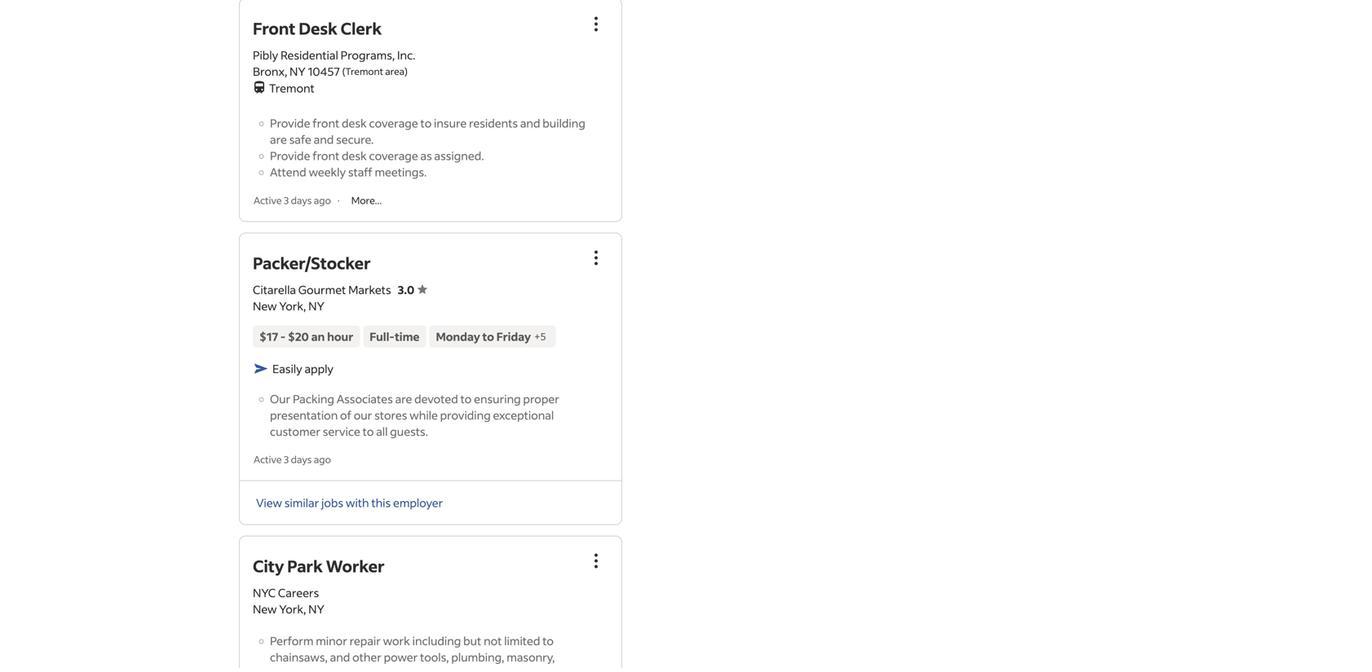 Task type: describe. For each thing, give the bounding box(es) containing it.
packer/stocker button
[[253, 252, 371, 274]]

while
[[410, 408, 438, 423]]

nyc
[[253, 586, 276, 601]]

citarella gourmet markets
[[253, 283, 391, 297]]

exceptional
[[493, 408, 554, 423]]

pibly residential programs, inc. bronx, ny 10457 ( tremont area )
[[253, 48, 416, 79]]

inc.
[[397, 48, 416, 62]]

worker
[[326, 556, 385, 577]]

assigned.
[[434, 148, 484, 163]]

electrical,
[[270, 667, 320, 669]]

ny inside the nyc careers new york, ny
[[308, 603, 324, 617]]

repair
[[350, 634, 381, 649]]

2 provide from the top
[[270, 148, 310, 163]]

power
[[384, 651, 418, 665]]

to left all
[[363, 425, 374, 439]]

0 vertical spatial and
[[520, 116, 540, 130]]

and…
[[489, 667, 520, 669]]

markets
[[348, 283, 391, 297]]

and inside perform minor repair work including but not limited to chainsaws, and other power tools, plumbing, masonry, electrical, painting, carpentry, metal work and…
[[330, 651, 350, 665]]

pibly
[[253, 48, 278, 62]]

front
[[253, 17, 296, 39]]

easily apply
[[272, 362, 334, 376]]

full-
[[370, 330, 395, 344]]

transit information image
[[253, 78, 266, 93]]

active 3 days ago
[[254, 454, 331, 466]]

1 new from the top
[[253, 299, 277, 314]]

carpentry,
[[371, 667, 425, 669]]

building
[[543, 116, 585, 130]]

1 york, from the top
[[279, 299, 306, 314]]

service
[[323, 425, 360, 439]]

employer
[[393, 496, 443, 511]]

1 vertical spatial ny
[[308, 299, 324, 314]]

to up "providing"
[[460, 392, 472, 407]]

proper
[[523, 392, 559, 407]]

hour
[[327, 330, 353, 344]]

our
[[354, 408, 372, 423]]

+
[[534, 330, 540, 343]]

tools,
[[420, 651, 449, 665]]

days for active 3 days ago
[[291, 454, 312, 466]]

are inside provide front desk coverage to insure residents and building are safe and secure. provide front desk coverage as assigned. attend weekly staff meetings.
[[270, 132, 287, 147]]

view similar jobs with this employer
[[256, 496, 443, 511]]

more... button
[[346, 193, 387, 207]]

not
[[484, 634, 502, 649]]

desk
[[299, 17, 337, 39]]

monday to friday + 5
[[436, 330, 546, 344]]

city park worker
[[253, 556, 385, 577]]

insure
[[434, 116, 467, 130]]

attend
[[270, 165, 306, 179]]

york, inside the nyc careers new york, ny
[[279, 603, 306, 617]]

staff
[[348, 165, 372, 179]]

new inside the nyc careers new york, ny
[[253, 603, 277, 617]]

this
[[371, 496, 391, 511]]

1 provide from the top
[[270, 116, 310, 130]]

1 vertical spatial work
[[459, 667, 486, 669]]

secure.
[[336, 132, 374, 147]]

our
[[270, 392, 290, 407]]

5
[[540, 330, 546, 343]]

all
[[376, 425, 388, 439]]

an
[[311, 330, 325, 344]]

stores
[[374, 408, 407, 423]]

to inside perform minor repair work including but not limited to chainsaws, and other power tools, plumbing, masonry, electrical, painting, carpentry, metal work and…
[[543, 634, 554, 649]]

active for active 3 days ago ·
[[254, 194, 282, 207]]

guests.
[[390, 425, 428, 439]]

packer/stocker
[[253, 252, 371, 274]]

are inside our packing associates are devoted to ensuring proper presentation of our stores while providing exceptional customer service to all guests.
[[395, 392, 412, 407]]

0 vertical spatial work
[[383, 634, 410, 649]]

to left "friday"
[[482, 330, 494, 344]]

ny inside pibly residential programs, inc. bronx, ny 10457 ( tremont area )
[[290, 64, 306, 79]]

area
[[385, 65, 405, 77]]

easily
[[272, 362, 302, 376]]

similar
[[284, 496, 319, 511]]

bronx,
[[253, 64, 287, 79]]

packing
[[293, 392, 334, 407]]

3.0
[[398, 283, 414, 297]]

active 3 days ago ·
[[254, 194, 340, 207]]



Task type: locate. For each thing, give the bounding box(es) containing it.
jobs
[[321, 496, 343, 511]]

1 vertical spatial 3
[[284, 454, 289, 466]]

new down nyc
[[253, 603, 277, 617]]

coverage up meetings.
[[369, 148, 418, 163]]

masonry,
[[507, 651, 555, 665]]

·
[[338, 194, 340, 207]]

$20
[[288, 330, 309, 344]]

0 vertical spatial 3
[[284, 194, 289, 207]]

tremont down programs, on the left top of the page
[[345, 65, 383, 77]]

desk
[[342, 116, 367, 130], [342, 148, 367, 163]]

other
[[352, 651, 382, 665]]

ny down residential
[[290, 64, 306, 79]]

new york, ny
[[253, 299, 324, 314]]

0 horizontal spatial are
[[270, 132, 287, 147]]

plumbing,
[[451, 651, 504, 665]]

metal
[[427, 667, 457, 669]]

york,
[[279, 299, 306, 314], [279, 603, 306, 617]]

presentation
[[270, 408, 338, 423]]

)
[[405, 65, 408, 77]]

with
[[346, 496, 369, 511]]

1 ago from the top
[[314, 194, 331, 207]]

careers
[[278, 586, 319, 601]]

2 active from the top
[[254, 454, 282, 466]]

2 york, from the top
[[279, 603, 306, 617]]

perform
[[270, 634, 314, 649]]

active down customer
[[254, 454, 282, 466]]

york, down the citarella
[[279, 299, 306, 314]]

1 vertical spatial desk
[[342, 148, 367, 163]]

10457
[[308, 64, 340, 79]]

2 3 from the top
[[284, 454, 289, 466]]

(
[[342, 65, 345, 77]]

job actions for city park worker is collapsed image
[[586, 552, 606, 572]]

2 coverage from the top
[[369, 148, 418, 163]]

0 vertical spatial active
[[254, 194, 282, 207]]

to left insure
[[420, 116, 432, 130]]

york, down careers
[[279, 603, 306, 617]]

ny down careers
[[308, 603, 324, 617]]

0 vertical spatial provide
[[270, 116, 310, 130]]

including
[[412, 634, 461, 649]]

full-time
[[370, 330, 420, 344]]

days down customer
[[291, 454, 312, 466]]

of
[[340, 408, 351, 423]]

coverage up secure.
[[369, 116, 418, 130]]

$17 - $20 an hour
[[259, 330, 353, 344]]

safe
[[289, 132, 311, 147]]

and right safe
[[314, 132, 334, 147]]

1 vertical spatial coverage
[[369, 148, 418, 163]]

perform minor repair work including but not limited to chainsaws, and other power tools, plumbing, masonry, electrical, painting, carpentry, metal work and…
[[270, 634, 555, 669]]

front up secure.
[[313, 116, 339, 130]]

1 vertical spatial active
[[254, 454, 282, 466]]

0 horizontal spatial tremont
[[269, 81, 315, 95]]

0 vertical spatial desk
[[342, 116, 367, 130]]

tremont down bronx,
[[269, 81, 315, 95]]

days down attend
[[291, 194, 312, 207]]

gourmet
[[298, 283, 346, 297]]

to inside provide front desk coverage to insure residents and building are safe and secure. provide front desk coverage as assigned. attend weekly staff meetings.
[[420, 116, 432, 130]]

ago for active 3 days ago ·
[[314, 194, 331, 207]]

active for active 3 days ago
[[254, 454, 282, 466]]

1 horizontal spatial are
[[395, 392, 412, 407]]

are left safe
[[270, 132, 287, 147]]

front up weekly
[[313, 148, 339, 163]]

and left 'building'
[[520, 116, 540, 130]]

provide
[[270, 116, 310, 130], [270, 148, 310, 163]]

1 vertical spatial provide
[[270, 148, 310, 163]]

and
[[520, 116, 540, 130], [314, 132, 334, 147], [330, 651, 350, 665]]

1 vertical spatial front
[[313, 148, 339, 163]]

2 new from the top
[[253, 603, 277, 617]]

2 vertical spatial and
[[330, 651, 350, 665]]

0 vertical spatial front
[[313, 116, 339, 130]]

monday
[[436, 330, 480, 344]]

1 front from the top
[[313, 116, 339, 130]]

desk up secure.
[[342, 116, 367, 130]]

citarella
[[253, 283, 296, 297]]

devoted
[[414, 392, 458, 407]]

days
[[291, 194, 312, 207], [291, 454, 312, 466]]

days for active 3 days ago ·
[[291, 194, 312, 207]]

programs,
[[341, 48, 395, 62]]

but
[[463, 634, 481, 649]]

ago down the service
[[314, 454, 331, 466]]

are
[[270, 132, 287, 147], [395, 392, 412, 407]]

3
[[284, 194, 289, 207], [284, 454, 289, 466]]

provide up safe
[[270, 116, 310, 130]]

ago left ·
[[314, 194, 331, 207]]

0 horizontal spatial work
[[383, 634, 410, 649]]

weekly
[[309, 165, 346, 179]]

work up power
[[383, 634, 410, 649]]

1 active from the top
[[254, 194, 282, 207]]

work
[[383, 634, 410, 649], [459, 667, 486, 669]]

tremont
[[345, 65, 383, 77], [269, 81, 315, 95]]

0 vertical spatial new
[[253, 299, 277, 314]]

tremont inside pibly residential programs, inc. bronx, ny 10457 ( tremont area )
[[345, 65, 383, 77]]

1 vertical spatial new
[[253, 603, 277, 617]]

$17
[[259, 330, 278, 344]]

front desk clerk button
[[253, 17, 382, 39]]

0 vertical spatial york,
[[279, 299, 306, 314]]

0 vertical spatial days
[[291, 194, 312, 207]]

1 3 from the top
[[284, 194, 289, 207]]

meetings.
[[375, 165, 427, 179]]

new down the citarella
[[253, 299, 277, 314]]

ny down citarella gourmet markets
[[308, 299, 324, 314]]

1 horizontal spatial work
[[459, 667, 486, 669]]

0 vertical spatial are
[[270, 132, 287, 147]]

friday
[[496, 330, 531, 344]]

3.0 out of five stars rating image
[[398, 283, 428, 297]]

1 vertical spatial and
[[314, 132, 334, 147]]

2 days from the top
[[291, 454, 312, 466]]

view
[[256, 496, 282, 511]]

ensuring
[[474, 392, 521, 407]]

ago for active 3 days ago
[[314, 454, 331, 466]]

job actions for front desk clerk is collapsed image
[[586, 14, 606, 34]]

0 vertical spatial tremont
[[345, 65, 383, 77]]

-
[[280, 330, 286, 344]]

1 vertical spatial york,
[[279, 603, 306, 617]]

provide front desk coverage to insure residents and building are safe and secure. provide front desk coverage as assigned. attend weekly staff meetings.
[[270, 116, 585, 179]]

our packing associates are devoted to ensuring proper presentation of our stores while providing exceptional customer service to all guests.
[[270, 392, 559, 439]]

and up 'painting,'
[[330, 651, 350, 665]]

associates
[[337, 392, 393, 407]]

are up stores
[[395, 392, 412, 407]]

providing
[[440, 408, 491, 423]]

1 vertical spatial are
[[395, 392, 412, 407]]

1 desk from the top
[[342, 116, 367, 130]]

desk down secure.
[[342, 148, 367, 163]]

2 desk from the top
[[342, 148, 367, 163]]

as
[[420, 148, 432, 163]]

3 down customer
[[284, 454, 289, 466]]

1 vertical spatial days
[[291, 454, 312, 466]]

job actions for packer/stocker is collapsed image
[[586, 248, 606, 268]]

limited
[[504, 634, 540, 649]]

painting,
[[323, 667, 369, 669]]

3 for active 3 days ago ·
[[284, 194, 289, 207]]

3 for active 3 days ago
[[284, 454, 289, 466]]

0 vertical spatial ago
[[314, 194, 331, 207]]

residential
[[281, 48, 338, 62]]

2 front from the top
[[313, 148, 339, 163]]

customer
[[270, 425, 321, 439]]

1 vertical spatial ago
[[314, 454, 331, 466]]

2 vertical spatial ny
[[308, 603, 324, 617]]

1 coverage from the top
[[369, 116, 418, 130]]

minor
[[316, 634, 347, 649]]

time
[[395, 330, 420, 344]]

0 vertical spatial coverage
[[369, 116, 418, 130]]

apply
[[305, 362, 334, 376]]

work down plumbing,
[[459, 667, 486, 669]]

nyc careers new york, ny
[[253, 586, 324, 617]]

2 ago from the top
[[314, 454, 331, 466]]

active down attend
[[254, 194, 282, 207]]

to
[[420, 116, 432, 130], [482, 330, 494, 344], [460, 392, 472, 407], [363, 425, 374, 439], [543, 634, 554, 649]]

3 down attend
[[284, 194, 289, 207]]

park
[[287, 556, 323, 577]]

to up masonry,
[[543, 634, 554, 649]]

ny
[[290, 64, 306, 79], [308, 299, 324, 314], [308, 603, 324, 617]]

clerk
[[341, 17, 382, 39]]

1 horizontal spatial tremont
[[345, 65, 383, 77]]

provide up attend
[[270, 148, 310, 163]]

view similar jobs with this employer link
[[256, 496, 443, 511]]

0 vertical spatial ny
[[290, 64, 306, 79]]

residents
[[469, 116, 518, 130]]

chainsaws,
[[270, 651, 328, 665]]

1 days from the top
[[291, 194, 312, 207]]

1 vertical spatial tremont
[[269, 81, 315, 95]]



Task type: vqa. For each thing, say whether or not it's contained in the screenshot.
the edit location text field
no



